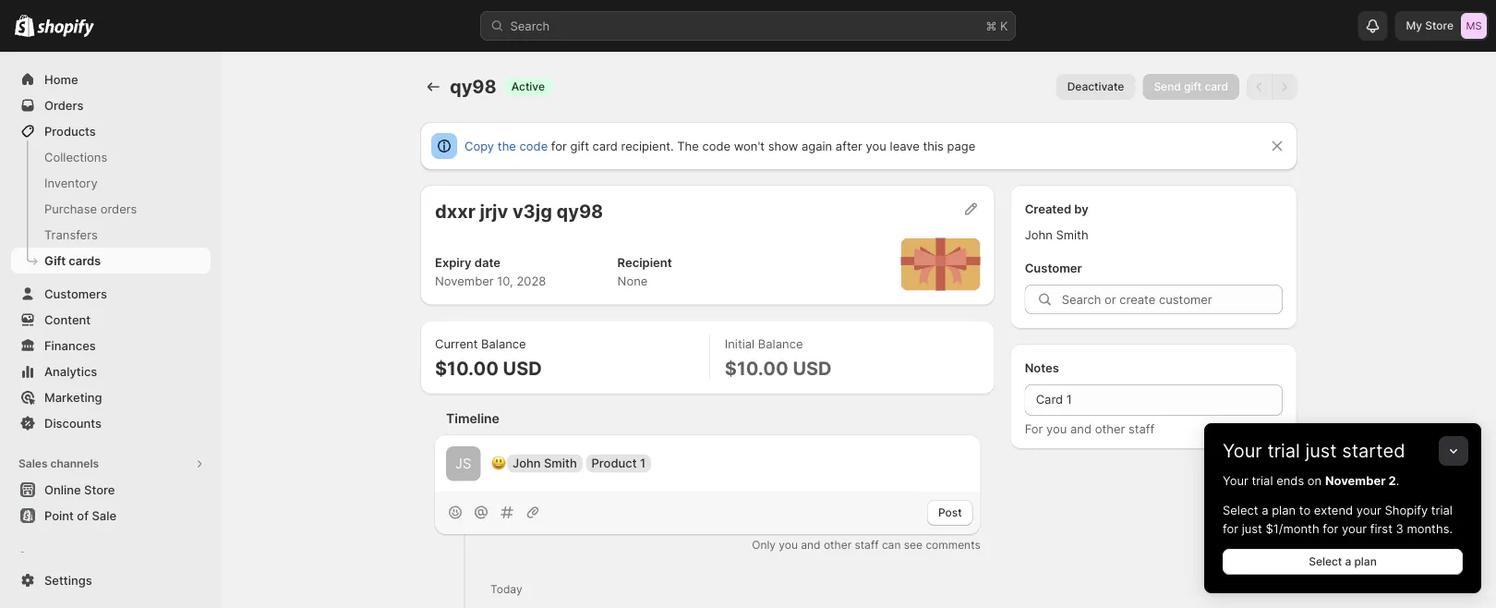 Task type: locate. For each thing, give the bounding box(es) containing it.
just
[[1306, 439, 1338, 462], [1243, 521, 1263, 535]]

page
[[948, 139, 976, 153]]

1 horizontal spatial qy98
[[557, 200, 604, 222]]

you for only you and other staff can see comments
[[779, 538, 798, 551]]

1 vertical spatial john
[[513, 456, 541, 470]]

qy98 right v3jg
[[557, 200, 604, 222]]

0 vertical spatial store
[[1426, 19, 1454, 32]]

1 horizontal spatial staff
[[1129, 421, 1155, 436]]

0 horizontal spatial for
[[552, 139, 567, 153]]

active
[[512, 80, 545, 93]]

dxxr jrjv v3jg qy98
[[435, 200, 604, 222]]

select down select a plan to extend your shopify trial for just $1/month for your first 3 months.
[[1310, 555, 1343, 568]]

orders
[[100, 201, 137, 216]]

1 horizontal spatial balance
[[759, 337, 803, 351]]

code right the
[[520, 139, 548, 153]]

you right after
[[866, 139, 887, 153]]

plan inside 'link'
[[1355, 555, 1378, 568]]

my store
[[1407, 19, 1454, 32]]

a for select a plan
[[1346, 555, 1352, 568]]

usd inside initial balance $10.00 usd
[[793, 357, 832, 379]]

1 horizontal spatial store
[[1426, 19, 1454, 32]]

⌘ k
[[986, 18, 1009, 33]]

your up the first
[[1357, 503, 1382, 517]]

next image
[[1276, 78, 1295, 96]]

select a plan link
[[1223, 549, 1464, 575]]

0 horizontal spatial code
[[520, 139, 548, 153]]

0 vertical spatial your
[[1357, 503, 1382, 517]]

0 horizontal spatial staff
[[855, 538, 879, 551]]

leave
[[890, 139, 920, 153]]

1 vertical spatial smith
[[544, 456, 577, 470]]

2 code from the left
[[703, 139, 731, 153]]

0 horizontal spatial other
[[824, 538, 852, 551]]

other left 'can'
[[824, 538, 852, 551]]

0 horizontal spatial november
[[435, 274, 494, 288]]

your up your trial ends on november 2 . on the bottom of page
[[1223, 439, 1263, 462]]

1 horizontal spatial select
[[1310, 555, 1343, 568]]

add
[[44, 575, 68, 589]]

😃 john smith
[[492, 456, 577, 470]]

gift left recipient.
[[571, 139, 589, 153]]

just left $1/month
[[1243, 521, 1263, 535]]

send
[[1155, 80, 1182, 93]]

for right the
[[552, 139, 567, 153]]

1 vertical spatial trial
[[1253, 473, 1274, 487]]

the
[[498, 139, 516, 153]]

code right the the
[[703, 139, 731, 153]]

balance inside current balance $10.00 usd
[[481, 337, 526, 351]]

of
[[77, 508, 89, 523]]

1 vertical spatial staff
[[855, 538, 879, 551]]

john down created
[[1025, 227, 1053, 242]]

november down started
[[1326, 473, 1387, 487]]

other down card 1 text box
[[1096, 421, 1126, 436]]

and right for
[[1071, 421, 1092, 436]]

0 vertical spatial november
[[435, 274, 494, 288]]

recipient.
[[621, 139, 674, 153]]

1 vertical spatial select
[[1310, 555, 1343, 568]]

1 vertical spatial plan
[[1355, 555, 1378, 568]]

trial inside your trial just started "dropdown button"
[[1268, 439, 1301, 462]]

gift cards
[[44, 253, 101, 268]]

qy98 left active
[[450, 75, 497, 98]]

purchase orders
[[44, 201, 137, 216]]

won't
[[734, 139, 765, 153]]

you right for
[[1047, 421, 1068, 436]]

2 balance from the left
[[759, 337, 803, 351]]

your inside "dropdown button"
[[1223, 439, 1263, 462]]

usd
[[503, 357, 542, 379], [793, 357, 832, 379]]

2 your from the top
[[1223, 473, 1249, 487]]

0 vertical spatial john
[[1025, 227, 1053, 242]]

your for your trial just started
[[1223, 439, 1263, 462]]

just up on
[[1306, 439, 1338, 462]]

only you and other staff can see comments
[[752, 538, 981, 551]]

smith down by
[[1057, 227, 1089, 242]]

this
[[924, 139, 944, 153]]

marketing
[[44, 390, 102, 404]]

a down select a plan to extend your shopify trial for just $1/month for your first 3 months.
[[1346, 555, 1352, 568]]

0 horizontal spatial card
[[593, 139, 618, 153]]

0 horizontal spatial plan
[[1273, 503, 1297, 517]]

point of sale button
[[0, 503, 222, 529]]

home
[[44, 72, 78, 86]]

balance for current balance $10.00 usd
[[481, 337, 526, 351]]

gift cards link
[[11, 248, 211, 274]]

0 horizontal spatial $10.00
[[435, 357, 499, 379]]

your left the first
[[1343, 521, 1368, 535]]

trial for ends
[[1253, 473, 1274, 487]]

1 horizontal spatial code
[[703, 139, 731, 153]]

1 horizontal spatial november
[[1326, 473, 1387, 487]]

0 horizontal spatial you
[[779, 538, 798, 551]]

card left recipient.
[[593, 139, 618, 153]]

1 balance from the left
[[481, 337, 526, 351]]

for down extend
[[1324, 521, 1339, 535]]

0 horizontal spatial and
[[801, 538, 821, 551]]

1 vertical spatial store
[[84, 482, 115, 497]]

1 horizontal spatial smith
[[1057, 227, 1089, 242]]

you right only
[[779, 538, 798, 551]]

0 horizontal spatial john
[[513, 456, 541, 470]]

a up $1/month
[[1262, 503, 1269, 517]]

your for your trial ends on november 2 .
[[1223, 473, 1249, 487]]

0 horizontal spatial balance
[[481, 337, 526, 351]]

a inside select a plan 'link'
[[1346, 555, 1352, 568]]

$10.00 down the 'current'
[[435, 357, 499, 379]]

0 vertical spatial plan
[[1273, 503, 1297, 517]]

1 horizontal spatial and
[[1071, 421, 1092, 436]]

0 horizontal spatial usd
[[503, 357, 542, 379]]

started
[[1343, 439, 1406, 462]]

0 vertical spatial gift
[[1185, 80, 1202, 93]]

balance
[[481, 337, 526, 351], [759, 337, 803, 351]]

card left previous icon
[[1205, 80, 1229, 93]]

1 vertical spatial your
[[1223, 473, 1249, 487]]

1 vertical spatial a
[[1346, 555, 1352, 568]]

0 vertical spatial you
[[866, 139, 887, 153]]

$10.00
[[435, 357, 499, 379], [725, 357, 789, 379]]

1 horizontal spatial $10.00
[[725, 357, 789, 379]]

store inside button
[[84, 482, 115, 497]]

trial
[[1268, 439, 1301, 462], [1253, 473, 1274, 487], [1432, 503, 1454, 517]]

1 horizontal spatial plan
[[1355, 555, 1378, 568]]

2 $10.00 from the left
[[725, 357, 789, 379]]

0 horizontal spatial gift
[[571, 139, 589, 153]]

0 vertical spatial select
[[1223, 503, 1259, 517]]

plan up $1/month
[[1273, 503, 1297, 517]]

1 horizontal spatial usd
[[793, 357, 832, 379]]

0 vertical spatial staff
[[1129, 421, 1155, 436]]

1 vertical spatial your
[[1343, 521, 1368, 535]]

john right 😃 at the left bottom of page
[[513, 456, 541, 470]]

for left $1/month
[[1223, 521, 1239, 535]]

sales channels
[[18, 457, 99, 470]]

gift right send
[[1185, 80, 1202, 93]]

customer
[[1025, 261, 1083, 275]]

0 vertical spatial qy98
[[450, 75, 497, 98]]

0 vertical spatial just
[[1306, 439, 1338, 462]]

balance right the 'current'
[[481, 337, 526, 351]]

1 vertical spatial and
[[801, 538, 821, 551]]

0 horizontal spatial a
[[1262, 503, 1269, 517]]

qy98
[[450, 75, 497, 98], [557, 200, 604, 222]]

finances link
[[11, 333, 211, 359]]

and right only
[[801, 538, 821, 551]]

to
[[1300, 503, 1311, 517]]

channels
[[50, 457, 99, 470]]

trial for just
[[1268, 439, 1301, 462]]

$10.00 down initial
[[725, 357, 789, 379]]

inventory link
[[11, 170, 211, 196]]

trial up ends
[[1268, 439, 1301, 462]]

$10.00 inside current balance $10.00 usd
[[435, 357, 499, 379]]

1 vertical spatial other
[[824, 538, 852, 551]]

0 vertical spatial a
[[1262, 503, 1269, 517]]

1 usd from the left
[[503, 357, 542, 379]]

0 horizontal spatial select
[[1223, 503, 1259, 517]]

trial up months.
[[1432, 503, 1454, 517]]

balance right initial
[[759, 337, 803, 351]]

0 vertical spatial other
[[1096, 421, 1126, 436]]

november
[[435, 274, 494, 288], [1326, 473, 1387, 487]]

by
[[1075, 201, 1089, 216]]

apps
[[71, 575, 99, 589]]

dxxr jrjv v3jg qy98 button
[[435, 200, 604, 222]]

0 vertical spatial and
[[1071, 421, 1092, 436]]

post button
[[928, 500, 974, 526]]

$10.00 for current balance $10.00 usd
[[435, 357, 499, 379]]

0 horizontal spatial just
[[1243, 521, 1263, 535]]

see
[[904, 538, 923, 551]]

avatar with initials j s image
[[446, 446, 481, 481]]

balance for initial balance $10.00 usd
[[759, 337, 803, 351]]

⌘
[[986, 18, 997, 33]]

point of sale link
[[11, 503, 211, 529]]

0 vertical spatial trial
[[1268, 439, 1301, 462]]

content
[[44, 312, 91, 327]]

staff
[[1129, 421, 1155, 436], [855, 538, 879, 551]]

0 vertical spatial smith
[[1057, 227, 1089, 242]]

plan for select a plan to extend your shopify trial for just $1/month for your first 3 months.
[[1273, 503, 1297, 517]]

send gift card
[[1155, 80, 1229, 93]]

you
[[866, 139, 887, 153], [1047, 421, 1068, 436], [779, 538, 798, 551]]

1 $10.00 from the left
[[435, 357, 499, 379]]

Search or create customer text field
[[1062, 285, 1284, 314]]

select inside 'link'
[[1310, 555, 1343, 568]]

staff for only you and other staff can see comments
[[855, 538, 879, 551]]

0 horizontal spatial store
[[84, 482, 115, 497]]

smith left product
[[544, 456, 577, 470]]

trial left ends
[[1253, 473, 1274, 487]]

usd inside current balance $10.00 usd
[[503, 357, 542, 379]]

1 your from the top
[[1223, 439, 1263, 462]]

1 horizontal spatial other
[[1096, 421, 1126, 436]]

select inside select a plan to extend your shopify trial for just $1/month for your first 3 months.
[[1223, 503, 1259, 517]]

1 horizontal spatial gift
[[1185, 80, 1202, 93]]

smith inside leave a comment... text box
[[544, 456, 577, 470]]

select
[[1223, 503, 1259, 517], [1310, 555, 1343, 568]]

finances
[[44, 338, 96, 353]]

store up sale
[[84, 482, 115, 497]]

point of sale
[[44, 508, 116, 523]]

copy the code for gift card recipient. the code won't show again after you leave this page
[[465, 139, 976, 153]]

your left ends
[[1223, 473, 1249, 487]]

store right my
[[1426, 19, 1454, 32]]

code
[[520, 139, 548, 153], [703, 139, 731, 153]]

2 horizontal spatial you
[[1047, 421, 1068, 436]]

select a plan to extend your shopify trial for just $1/month for your first 3 months.
[[1223, 503, 1454, 535]]

sale
[[92, 508, 116, 523]]

10,
[[497, 274, 514, 288]]

1 vertical spatial you
[[1047, 421, 1068, 436]]

2 usd from the left
[[793, 357, 832, 379]]

extend
[[1315, 503, 1354, 517]]

2 vertical spatial you
[[779, 538, 798, 551]]

recipient none
[[618, 256, 672, 288]]

card inside button
[[1205, 80, 1229, 93]]

settings
[[44, 573, 92, 587]]

staff left 'can'
[[855, 538, 879, 551]]

staff down card 1 text box
[[1129, 421, 1155, 436]]

your
[[1357, 503, 1382, 517], [1343, 521, 1368, 535]]

0 vertical spatial your
[[1223, 439, 1263, 462]]

usd for initial balance $10.00 usd
[[793, 357, 832, 379]]

november down 'expiry'
[[435, 274, 494, 288]]

copy
[[465, 139, 494, 153]]

v3jg
[[513, 200, 552, 222]]

1 vertical spatial qy98
[[557, 200, 604, 222]]

search
[[511, 18, 550, 33]]

plan inside select a plan to extend your shopify trial for just $1/month for your first 3 months.
[[1273, 503, 1297, 517]]

plan
[[1273, 503, 1297, 517], [1355, 555, 1378, 568]]

1 horizontal spatial shopify image
[[37, 19, 94, 37]]

a inside select a plan to extend your shopify trial for just $1/month for your first 3 months.
[[1262, 503, 1269, 517]]

1 vertical spatial gift
[[571, 139, 589, 153]]

shopify image
[[15, 14, 34, 37], [37, 19, 94, 37]]

add apps
[[44, 575, 99, 589]]

other for only
[[824, 538, 852, 551]]

0 vertical spatial card
[[1205, 80, 1229, 93]]

select left the to
[[1223, 503, 1259, 517]]

deactivate button
[[1057, 74, 1136, 100]]

discounts
[[44, 416, 102, 430]]

balance inside initial balance $10.00 usd
[[759, 337, 803, 351]]

1 vertical spatial just
[[1243, 521, 1263, 535]]

$10.00 inside initial balance $10.00 usd
[[725, 357, 789, 379]]

2 vertical spatial trial
[[1432, 503, 1454, 517]]

1 vertical spatial november
[[1326, 473, 1387, 487]]

1 horizontal spatial just
[[1306, 439, 1338, 462]]

plan down the first
[[1355, 555, 1378, 568]]

1 horizontal spatial a
[[1346, 555, 1352, 568]]

Leave a comment... text field
[[492, 454, 970, 473]]

0 horizontal spatial smith
[[544, 456, 577, 470]]

1 horizontal spatial card
[[1205, 80, 1229, 93]]



Task type: describe. For each thing, give the bounding box(es) containing it.
current
[[435, 337, 478, 351]]

expiry
[[435, 256, 472, 270]]

plan for select a plan
[[1355, 555, 1378, 568]]

john inside leave a comment... text box
[[513, 456, 541, 470]]

online store button
[[0, 477, 222, 503]]

discounts link
[[11, 410, 211, 436]]

a for select a plan to extend your shopify trial for just $1/month for your first 3 months.
[[1262, 503, 1269, 517]]

first
[[1371, 521, 1393, 535]]

purchase orders link
[[11, 196, 211, 222]]

comments
[[926, 538, 981, 551]]

inventory
[[44, 176, 98, 190]]

again
[[802, 139, 833, 153]]

today
[[491, 582, 523, 596]]

home link
[[11, 67, 211, 92]]

after
[[836, 139, 863, 153]]

online store
[[44, 482, 115, 497]]

trial inside select a plan to extend your shopify trial for just $1/month for your first 3 months.
[[1432, 503, 1454, 517]]

only
[[752, 538, 776, 551]]

and for only
[[801, 538, 821, 551]]

dxxr
[[435, 200, 476, 222]]

$10.00 for initial balance $10.00 usd
[[725, 357, 789, 379]]

content link
[[11, 307, 211, 333]]

$1/month
[[1266, 521, 1320, 535]]

1 vertical spatial card
[[593, 139, 618, 153]]

other for for
[[1096, 421, 1126, 436]]

jrjv
[[480, 200, 508, 222]]

collections
[[44, 150, 107, 164]]

post
[[939, 506, 963, 519]]

apps button
[[11, 543, 211, 569]]

marketing link
[[11, 384, 211, 410]]

staff for for you and other staff
[[1129, 421, 1155, 436]]

for you and other staff
[[1025, 421, 1155, 436]]

1 horizontal spatial for
[[1223, 521, 1239, 535]]

select for select a plan
[[1310, 555, 1343, 568]]

november inside your trial just started element
[[1326, 473, 1387, 487]]

your trial just started button
[[1205, 423, 1482, 462]]

add apps button
[[11, 569, 211, 595]]

settings link
[[11, 567, 211, 593]]

sales channels button
[[11, 451, 211, 477]]

created by
[[1025, 201, 1089, 216]]

shopify
[[1386, 503, 1429, 517]]

product
[[592, 456, 637, 470]]

your trial just started element
[[1205, 471, 1482, 593]]

my
[[1407, 19, 1423, 32]]

transfers link
[[11, 222, 211, 248]]

online
[[44, 482, 81, 497]]

usd for current balance $10.00 usd
[[503, 357, 542, 379]]

initial balance $10.00 usd
[[725, 337, 832, 379]]

just inside select a plan to extend your shopify trial for just $1/month for your first 3 months.
[[1243, 521, 1263, 535]]

analytics link
[[11, 359, 211, 384]]

select for select a plan to extend your shopify trial for just $1/month for your first 3 months.
[[1223, 503, 1259, 517]]

1
[[640, 456, 646, 470]]

product 1
[[592, 456, 646, 470]]

current balance $10.00 usd
[[435, 337, 542, 379]]

you for for you and other staff
[[1047, 421, 1068, 436]]

3
[[1397, 521, 1404, 535]]

gift inside button
[[1185, 80, 1202, 93]]

sales
[[18, 457, 48, 470]]

on
[[1308, 473, 1323, 487]]

point
[[44, 508, 74, 523]]

for
[[1025, 421, 1044, 436]]

date
[[475, 256, 501, 270]]

just inside "dropdown button"
[[1306, 439, 1338, 462]]

recipient
[[618, 256, 672, 270]]

1 code from the left
[[520, 139, 548, 153]]

1 horizontal spatial you
[[866, 139, 887, 153]]

k
[[1001, 18, 1009, 33]]

😃
[[492, 456, 504, 470]]

transfers
[[44, 227, 98, 242]]

show
[[769, 139, 799, 153]]

online store link
[[11, 477, 211, 503]]

purchase
[[44, 201, 97, 216]]

customers
[[44, 286, 107, 301]]

notes
[[1025, 360, 1060, 375]]

2028
[[517, 274, 546, 288]]

0 horizontal spatial qy98
[[450, 75, 497, 98]]

Add a note text field
[[1025, 384, 1284, 416]]

months.
[[1408, 521, 1454, 535]]

apps
[[18, 549, 46, 563]]

send gift card button
[[1143, 74, 1240, 100]]

2 horizontal spatial for
[[1324, 521, 1339, 535]]

your trial ends on november 2 .
[[1223, 473, 1400, 487]]

products
[[44, 124, 96, 138]]

november inside expiry date november 10, 2028
[[435, 274, 494, 288]]

orders link
[[11, 92, 211, 118]]

created
[[1025, 201, 1072, 216]]

my store image
[[1462, 13, 1488, 39]]

0 horizontal spatial shopify image
[[15, 14, 34, 37]]

store for my store
[[1426, 19, 1454, 32]]

store for online store
[[84, 482, 115, 497]]

previous image
[[1251, 78, 1270, 96]]

and for for
[[1071, 421, 1092, 436]]

products link
[[11, 118, 211, 144]]

2
[[1389, 473, 1397, 487]]

analytics
[[44, 364, 97, 378]]

initial
[[725, 337, 755, 351]]

select a plan
[[1310, 555, 1378, 568]]

1 horizontal spatial john
[[1025, 227, 1053, 242]]

timeline
[[446, 411, 500, 426]]



Task type: vqa. For each thing, say whether or not it's contained in the screenshot.
bottom just
yes



